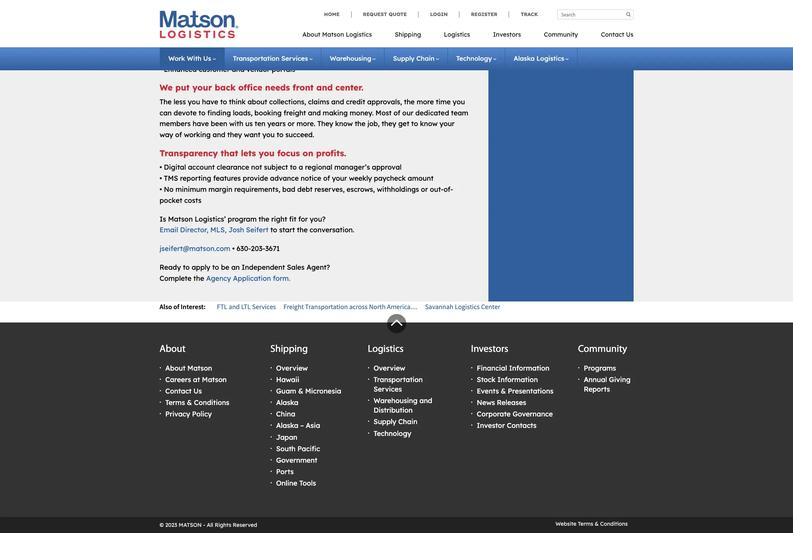 Task type: locate. For each thing, give the bounding box(es) containing it.
community up 'programs' link
[[578, 345, 627, 355]]

bad
[[282, 185, 295, 194]]

2 horizontal spatial transportation
[[374, 375, 423, 384]]

1 vertical spatial terms
[[578, 521, 593, 527]]

transparency
[[160, 148, 218, 159]]

& inside about matson careers at matson contact us terms & conditions privacy policy
[[187, 398, 192, 407]]

careers at matson link
[[165, 375, 227, 384]]

1 vertical spatial or
[[421, 185, 428, 194]]

1 vertical spatial chain
[[398, 418, 418, 426]]

0 vertical spatial chain
[[416, 54, 435, 62]]

about for about matson careers at matson contact us terms & conditions privacy policy
[[165, 364, 186, 373]]

to down the right
[[270, 226, 277, 234]]

reporting up minimum
[[180, 174, 211, 183]]

guam
[[276, 387, 296, 396]]

about matson logistics
[[302, 31, 372, 38]]

0 vertical spatial transportation
[[233, 54, 280, 62]]

1 horizontal spatial your
[[332, 174, 347, 183]]

technology down the distribution
[[374, 429, 411, 438]]

transparent
[[164, 54, 204, 63]]

the down the money.
[[355, 119, 366, 128]]

the up our
[[404, 97, 415, 106]]

matson inside "link"
[[322, 31, 344, 38]]

application
[[233, 274, 271, 283]]

top menu navigation
[[302, 28, 634, 44]]

china link
[[276, 410, 295, 419]]

shipping down quote
[[395, 31, 421, 38]]

the inside ready to apply to be an independent sales agent? complete the agency application form.
[[193, 274, 204, 283]]

customizable
[[192, 32, 236, 41]]

services up the portals
[[281, 54, 308, 62]]

0 vertical spatial alaska
[[514, 54, 535, 62]]

supply chain link for 'technology' link related to warehousing and distribution link
[[374, 418, 418, 426]]

1 vertical spatial warehousing
[[374, 396, 418, 405]]

subject
[[264, 163, 288, 172]]

0 vertical spatial clearance
[[235, 54, 267, 63]]

alaska – asia link
[[276, 421, 320, 430]]

overview inside overview transportation services warehousing and distribution supply chain technology
[[374, 364, 405, 373]]

0 horizontal spatial shipping
[[270, 345, 308, 355]]

reserved
[[233, 522, 257, 529]]

dedicated
[[415, 108, 449, 117]]

1 vertical spatial supply chain link
[[374, 418, 418, 426]]

1 vertical spatial contact
[[165, 387, 192, 396]]

also of interest:
[[160, 302, 206, 311]]

0 horizontal spatial warehousing
[[330, 54, 371, 62]]

technology link for warehousing link
[[456, 54, 497, 62]]

1 know from the left
[[335, 119, 353, 128]]

contact down careers at left bottom
[[165, 387, 192, 396]]

us inside about matson careers at matson contact us terms & conditions privacy policy
[[194, 387, 202, 396]]

technology down top menu navigation
[[456, 54, 492, 62]]

2 vertical spatial transportation
[[374, 375, 423, 384]]

supply
[[393, 54, 415, 62], [374, 418, 396, 426]]

0 horizontal spatial us
[[194, 387, 202, 396]]

the down apply
[[193, 274, 204, 283]]

register link
[[459, 11, 509, 17]]

services up the distribution
[[374, 385, 402, 394]]

contact down search search field
[[601, 31, 624, 38]]

put
[[175, 82, 190, 93]]

0 vertical spatial services
[[281, 54, 308, 62]]

1 horizontal spatial they
[[382, 119, 396, 128]]

hawaii link
[[276, 375, 299, 384]]

0 horizontal spatial module
[[269, 54, 294, 63]]

0 horizontal spatial contact
[[165, 387, 192, 396]]

us up customer at the top left of page
[[203, 54, 211, 62]]

to left be
[[212, 263, 219, 272]]

1 horizontal spatial warehousing
[[374, 396, 418, 405]]

0 horizontal spatial overview link
[[276, 364, 308, 373]]

our
[[402, 108, 414, 117]]

your right "put"
[[192, 82, 212, 93]]

or down the freight
[[288, 119, 295, 128]]

request quote
[[363, 11, 407, 17]]

1 horizontal spatial or
[[421, 185, 428, 194]]

technology link down top menu navigation
[[456, 54, 497, 62]]

clearance up vendor
[[235, 54, 267, 63]]

shipping up hawaii
[[270, 345, 308, 355]]

with down "customizable"
[[216, 43, 231, 52]]

1 horizontal spatial services
[[281, 54, 308, 62]]

2 vertical spatial alaska
[[276, 421, 298, 430]]

1 vertical spatial shipping
[[270, 345, 308, 355]]

1 horizontal spatial overview
[[374, 364, 405, 373]]

of down members
[[175, 130, 182, 139]]

0 horizontal spatial your
[[192, 82, 212, 93]]

0 horizontal spatial contact us link
[[165, 387, 202, 396]]

japan
[[276, 433, 297, 442]]

0 horizontal spatial technology
[[374, 429, 411, 438]]

alaska down investors link
[[514, 54, 535, 62]]

website terms & conditions link
[[556, 521, 628, 527]]

0 vertical spatial us
[[626, 31, 634, 38]]

& up news releases link at the right bottom of the page
[[501, 387, 506, 396]]

portals
[[272, 65, 295, 74]]

that
[[221, 148, 238, 159]]

presentations
[[508, 387, 554, 396]]

0 vertical spatial module
[[303, 21, 327, 30]]

0 vertical spatial technology link
[[456, 54, 497, 62]]

us down search image
[[626, 31, 634, 38]]

request
[[363, 11, 387, 17]]

with left us
[[229, 119, 243, 128]]

0 horizontal spatial overview
[[276, 364, 308, 373]]

contacts
[[507, 421, 537, 430]]

& right guam
[[298, 387, 303, 396]]

technology link down the distribution
[[374, 429, 411, 438]]

1 vertical spatial with
[[229, 119, 243, 128]]

matson down home
[[322, 31, 344, 38]]

alaska down guam
[[276, 398, 298, 407]]

about inside about matson careers at matson contact us terms & conditions privacy policy
[[165, 364, 186, 373]]

0 vertical spatial or
[[288, 119, 295, 128]]

1 horizontal spatial module
[[303, 21, 327, 30]]

to up finding
[[220, 97, 227, 106]]

devote
[[174, 108, 197, 117]]

provide
[[243, 174, 268, 183]]

contact us link down careers at left bottom
[[165, 387, 202, 396]]

1 horizontal spatial contact
[[601, 31, 624, 38]]

1 horizontal spatial transportation
[[305, 302, 348, 311]]

1 horizontal spatial know
[[420, 119, 438, 128]]

investors inside investors link
[[493, 31, 521, 38]]

know down dedicated
[[420, 119, 438, 128]]

module down home
[[303, 21, 327, 30]]

logistics down backtop image
[[368, 345, 404, 355]]

1 horizontal spatial technology link
[[456, 54, 497, 62]]

lead
[[232, 43, 247, 52]]

0 vertical spatial community
[[544, 31, 578, 38]]

0 vertical spatial warehousing
[[330, 54, 371, 62]]

2 horizontal spatial services
[[374, 385, 402, 394]]

module
[[303, 21, 327, 30], [269, 54, 294, 63]]

supply down shipping link
[[393, 54, 415, 62]]

online tools link
[[276, 479, 316, 488]]

1 horizontal spatial overview link
[[374, 364, 405, 373]]

backtop image
[[387, 314, 406, 333]]

information up presentations
[[509, 364, 550, 373]]

footer
[[0, 314, 793, 533]]

edi
[[254, 10, 267, 19]]

account down transparency
[[188, 163, 215, 172]]

investors down track link
[[493, 31, 521, 38]]

or down "amount"
[[421, 185, 428, 194]]

the down for
[[297, 226, 308, 234]]

or inside • digital account clearance not subject to a regional manager's approval • tms reporting features provide advance notice of your weekly paycheck amount • no minimum margin requirements, bad debt reserves, escrows, withholdings or out-of- pocket costs
[[421, 185, 428, 194]]

transportation up vendor
[[233, 54, 280, 62]]

0 vertical spatial transportation services link
[[233, 54, 313, 62]]

reporting inside • tracking and reporting via edi • highway/intermodal/ltl all in the same module • over 85 customizable reports • full integration with lead generation • transparent account clearance module • enhanced customer and vendor portals
[[209, 10, 240, 19]]

logistics up warehousing link
[[346, 31, 372, 38]]

2 overview from the left
[[374, 364, 405, 373]]

tms
[[164, 174, 178, 183]]

1 overview from the left
[[276, 364, 308, 373]]

complete
[[160, 274, 192, 283]]

transportation services link down generation
[[233, 54, 313, 62]]

overview link
[[276, 364, 308, 373], [374, 364, 405, 373]]

and
[[194, 10, 207, 19], [232, 65, 245, 74], [316, 82, 333, 93], [331, 97, 344, 106], [308, 108, 321, 117], [213, 130, 225, 139], [229, 302, 240, 311], [420, 396, 432, 405]]

your up reserves,
[[332, 174, 347, 183]]

1 vertical spatial technology
[[374, 429, 411, 438]]

2 overview link from the left
[[374, 364, 405, 373]]

terms inside about matson careers at matson contact us terms & conditions privacy policy
[[165, 398, 185, 407]]

0 horizontal spatial transportation services link
[[233, 54, 313, 62]]

the less you have to think about collections, claims and credit approvals, the more time you can devote to finding loads, booking freight and making money. most of our dedicated team members have been with us ten years or more. they know the job, they get to know your way of working and they want you to succeed.
[[160, 97, 468, 139]]

annual
[[584, 375, 607, 384]]

overview for hawaii
[[276, 364, 308, 373]]

have up finding
[[202, 97, 218, 106]]

they down most
[[382, 119, 396, 128]]

& up privacy policy link
[[187, 398, 192, 407]]

1 vertical spatial your
[[440, 119, 455, 128]]

vendor
[[247, 65, 270, 74]]

0 vertical spatial terms
[[165, 398, 185, 407]]

josh
[[229, 226, 244, 234]]

0 horizontal spatial technology link
[[374, 429, 411, 438]]

1 vertical spatial contact us link
[[165, 387, 202, 396]]

1 vertical spatial module
[[269, 54, 294, 63]]

logistics
[[346, 31, 372, 38], [444, 31, 470, 38], [537, 54, 564, 62], [455, 302, 480, 311], [368, 345, 404, 355]]

matson up email
[[168, 215, 193, 223]]

supply inside overview transportation services warehousing and distribution supply chain technology
[[374, 418, 396, 426]]

america....
[[387, 302, 417, 311]]

chain down shipping link
[[416, 54, 435, 62]]

0 vertical spatial supply
[[393, 54, 415, 62]]

about
[[302, 31, 320, 38], [160, 345, 186, 355], [165, 364, 186, 373]]

1 vertical spatial supply
[[374, 418, 396, 426]]

they left want
[[227, 130, 242, 139]]

transportation left across
[[305, 302, 348, 311]]

1 vertical spatial have
[[193, 119, 209, 128]]

1 vertical spatial about
[[160, 345, 186, 355]]

0 vertical spatial supply chain link
[[393, 54, 439, 62]]

1 vertical spatial reporting
[[180, 174, 211, 183]]

1 vertical spatial account
[[188, 163, 215, 172]]

clearance up features
[[217, 163, 249, 172]]

of up reserves,
[[323, 174, 330, 183]]

matson for logistics'
[[168, 215, 193, 223]]

information up events & presentations link at the right
[[498, 375, 538, 384]]

chain inside overview transportation services warehousing and distribution supply chain technology
[[398, 418, 418, 426]]

1 vertical spatial alaska
[[276, 398, 298, 407]]

to left the a
[[290, 163, 297, 172]]

website terms & conditions
[[556, 521, 628, 527]]

about inside "link"
[[302, 31, 320, 38]]

chain down warehousing and distribution link
[[398, 418, 418, 426]]

the right the in
[[270, 21, 281, 30]]

shipping link
[[383, 28, 433, 44]]

1 vertical spatial clearance
[[217, 163, 249, 172]]

0 vertical spatial about
[[302, 31, 320, 38]]

about for about matson logistics
[[302, 31, 320, 38]]

0 vertical spatial investors
[[493, 31, 521, 38]]

back
[[215, 82, 236, 93]]

government
[[276, 456, 317, 465]]

information
[[509, 364, 550, 373], [498, 375, 538, 384]]

1 vertical spatial transportation services link
[[374, 375, 423, 394]]

know
[[335, 119, 353, 128], [420, 119, 438, 128]]

transportation for overview
[[374, 375, 423, 384]]

0 vertical spatial reporting
[[209, 10, 240, 19]]

1 vertical spatial services
[[252, 302, 276, 311]]

with
[[216, 43, 231, 52], [229, 119, 243, 128]]

transportation services link for warehousing link
[[233, 54, 313, 62]]

0 horizontal spatial transportation
[[233, 54, 280, 62]]

supply down the distribution
[[374, 418, 396, 426]]

succeed.
[[285, 130, 314, 139]]

1 vertical spatial technology link
[[374, 429, 411, 438]]

events
[[477, 387, 499, 396]]

‐
[[203, 522, 205, 529]]

overview inside overview hawaii guam & micronesia alaska china alaska – asia japan south pacific government ports online tools
[[276, 364, 308, 373]]

investors up financial
[[471, 345, 509, 355]]

contact us link
[[590, 28, 634, 44], [165, 387, 202, 396]]

0 vertical spatial shipping
[[395, 31, 421, 38]]

to inside 'is matson logistics' program the right fit for you? email director, mls, josh seifert to start the conversation.'
[[270, 226, 277, 234]]

None search field
[[557, 10, 634, 19]]

module up the portals
[[269, 54, 294, 63]]

of right also
[[173, 302, 179, 311]]

1 vertical spatial information
[[498, 375, 538, 384]]

regional
[[305, 163, 332, 172]]

2 vertical spatial your
[[332, 174, 347, 183]]

warehousing up the distribution
[[374, 396, 418, 405]]

you
[[188, 97, 200, 106], [453, 97, 465, 106], [262, 130, 275, 139], [259, 148, 275, 159]]

logistics inside "link"
[[346, 31, 372, 38]]

they
[[382, 119, 396, 128], [227, 130, 242, 139]]

news releases link
[[477, 398, 526, 407]]

alaska up japan
[[276, 421, 298, 430]]

they
[[317, 119, 333, 128]]

0 vertical spatial account
[[206, 54, 233, 63]]

2 horizontal spatial us
[[626, 31, 634, 38]]

community up alaska logistics link
[[544, 31, 578, 38]]

terms right website
[[578, 521, 593, 527]]

services right ltl
[[252, 302, 276, 311]]

to inside • digital account clearance not subject to a regional manager's approval • tms reporting features provide advance notice of your weekly paycheck amount • no minimum margin requirements, bad debt reserves, escrows, withholdings or out-of- pocket costs
[[290, 163, 297, 172]]

your down team
[[440, 119, 455, 128]]

203-
[[251, 244, 265, 253]]

account up customer at the top left of page
[[206, 54, 233, 63]]

to
[[220, 97, 227, 106], [199, 108, 205, 117], [411, 119, 418, 128], [277, 130, 284, 139], [290, 163, 297, 172], [270, 226, 277, 234], [183, 263, 190, 272], [212, 263, 219, 272]]

1 vertical spatial conditions
[[600, 521, 628, 527]]

logistics left center
[[455, 302, 480, 311]]

reporting up highway/intermodal/ltl
[[209, 10, 240, 19]]

technology
[[456, 54, 492, 62], [374, 429, 411, 438]]

warehousing down about matson logistics "link"
[[330, 54, 371, 62]]

south
[[276, 445, 296, 453]]

0 horizontal spatial know
[[335, 119, 353, 128]]

time
[[436, 97, 451, 106]]

of left our
[[394, 108, 400, 117]]

matson for logistics
[[322, 31, 344, 38]]

of
[[394, 108, 400, 117], [175, 130, 182, 139], [323, 174, 330, 183], [173, 302, 179, 311]]

0 horizontal spatial conditions
[[194, 398, 229, 407]]

services inside overview transportation services warehousing and distribution supply chain technology
[[374, 385, 402, 394]]

transportation services link up warehousing and distribution link
[[374, 375, 423, 394]]

the up "seifert"
[[259, 215, 269, 223]]

way
[[160, 130, 173, 139]]

1 horizontal spatial technology
[[456, 54, 492, 62]]

same
[[283, 21, 301, 30]]

logistics down login
[[444, 31, 470, 38]]

0 vertical spatial with
[[216, 43, 231, 52]]

2023 matson
[[165, 522, 202, 529]]

& inside overview hawaii guam & micronesia alaska china alaska – asia japan south pacific government ports online tools
[[298, 387, 303, 396]]

the inside • tracking and reporting via edi • highway/intermodal/ltl all in the same module • over 85 customizable reports • full integration with lead generation • transparent account clearance module • enhanced customer and vendor portals
[[270, 21, 281, 30]]

& right website
[[595, 521, 599, 527]]

1 vertical spatial transportation
[[305, 302, 348, 311]]

making
[[323, 108, 348, 117]]

ftl and ltl services link
[[217, 302, 276, 311]]

to down 'years'
[[277, 130, 284, 139]]

overview hawaii guam & micronesia alaska china alaska – asia japan south pacific government ports online tools
[[276, 364, 341, 488]]

0 vertical spatial conditions
[[194, 398, 229, 407]]

2 vertical spatial about
[[165, 364, 186, 373]]

ftl and ltl services
[[217, 302, 276, 311]]

0 horizontal spatial terms
[[165, 398, 185, 407]]

1 vertical spatial community
[[578, 345, 627, 355]]

all
[[252, 21, 260, 30]]

matson up at
[[187, 364, 212, 373]]

we
[[160, 82, 173, 93]]

more
[[417, 97, 434, 106]]

matson inside 'is matson logistics' program the right fit for you? email director, mls, josh seifert to start the conversation.'
[[168, 215, 193, 223]]

you up team
[[453, 97, 465, 106]]

for
[[298, 215, 308, 223]]

1 horizontal spatial shipping
[[395, 31, 421, 38]]

know down making
[[335, 119, 353, 128]]

0 horizontal spatial or
[[288, 119, 295, 128]]

about for about
[[160, 345, 186, 355]]

contact us link down search search field
[[590, 28, 634, 44]]

transportation inside overview transportation services warehousing and distribution supply chain technology
[[374, 375, 423, 384]]

supply chain link
[[393, 54, 439, 62], [374, 418, 418, 426]]

0 horizontal spatial they
[[227, 130, 242, 139]]

1 horizontal spatial transportation services link
[[374, 375, 423, 394]]

supply chain link down the distribution
[[374, 418, 418, 426]]

1 vertical spatial investors
[[471, 345, 509, 355]]

community
[[544, 31, 578, 38], [578, 345, 627, 355]]

contact inside contact us link
[[601, 31, 624, 38]]

savannah logistics center link
[[425, 302, 500, 311]]

transportation up warehousing and distribution link
[[374, 375, 423, 384]]

and inside overview transportation services warehousing and distribution supply chain technology
[[420, 396, 432, 405]]

1 horizontal spatial contact us link
[[590, 28, 634, 44]]

0 vertical spatial contact
[[601, 31, 624, 38]]

0 vertical spatial have
[[202, 97, 218, 106]]

1 overview link from the left
[[276, 364, 308, 373]]

full
[[164, 43, 176, 52]]

us up terms & conditions link
[[194, 387, 202, 396]]

financial information link
[[477, 364, 550, 373]]

lets
[[241, 148, 256, 159]]

0 vertical spatial technology
[[456, 54, 492, 62]]

features
[[213, 174, 241, 183]]

terms up privacy on the left bottom of the page
[[165, 398, 185, 407]]

have up working
[[193, 119, 209, 128]]

is
[[160, 215, 166, 223]]

supply chain link down shipping link
[[393, 54, 439, 62]]

section
[[479, 0, 643, 301]]



Task type: vqa. For each thing, say whether or not it's contained in the screenshot.
rightmost Transportation Services link
yes



Task type: describe. For each thing, give the bounding box(es) containing it.
warehousing inside overview transportation services warehousing and distribution supply chain technology
[[374, 396, 418, 405]]

ready
[[160, 263, 181, 272]]

• tracking and reporting via edi • highway/intermodal/ltl all in the same module • over 85 customizable reports • full integration with lead generation • transparent account clearance module • enhanced customer and vendor portals
[[160, 10, 327, 74]]

releases
[[497, 398, 526, 407]]

an
[[231, 263, 240, 272]]

supply chain link for warehousing link 'technology' link
[[393, 54, 439, 62]]

of-
[[444, 185, 453, 194]]

freight
[[284, 108, 306, 117]]

claims
[[308, 97, 329, 106]]

office
[[238, 82, 262, 93]]

also
[[160, 302, 172, 311]]

us
[[245, 119, 253, 128]]

technology link for warehousing and distribution link
[[374, 429, 411, 438]]

corporate governance link
[[477, 410, 553, 419]]

you up devote
[[188, 97, 200, 106]]

work
[[168, 54, 185, 62]]

matson right at
[[202, 375, 227, 384]]

seifert
[[246, 226, 269, 234]]

credit
[[346, 97, 365, 106]]

south pacific link
[[276, 445, 320, 453]]

shipping inside top menu navigation
[[395, 31, 421, 38]]

matson logistics image
[[160, 11, 238, 38]]

login link
[[418, 11, 459, 17]]

Search search field
[[557, 10, 634, 19]]

form.
[[273, 274, 290, 283]]

investor contacts link
[[477, 421, 537, 430]]

highway/intermodal/ltl
[[164, 21, 250, 30]]

terms & conditions link
[[165, 398, 229, 407]]

investors inside footer
[[471, 345, 509, 355]]

interest:
[[181, 302, 206, 311]]

programs annual giving reports
[[584, 364, 631, 394]]

of inside • digital account clearance not subject to a regional manager's approval • tms reporting features provide advance notice of your weekly paycheck amount • no minimum margin requirements, bad debt reserves, escrows, withholdings or out-of- pocket costs
[[323, 174, 330, 183]]

ltl
[[241, 302, 251, 311]]

agency
[[206, 274, 231, 283]]

program
[[228, 215, 257, 223]]

reports
[[584, 385, 610, 394]]

your inside the less you have to think about collections, claims and credit approvals, the more time you can devote to finding loads, booking freight and making money. most of our dedicated team members have been with us ten years or more. they know the job, they get to know your way of working and they want you to succeed.
[[440, 119, 455, 128]]

matson for careers
[[187, 364, 212, 373]]

© 2023 matson ‐ all rights reserved
[[160, 522, 257, 529]]

think
[[229, 97, 246, 106]]

loads,
[[233, 108, 253, 117]]

conditions inside about matson careers at matson contact us terms & conditions privacy policy
[[194, 398, 229, 407]]

search image
[[626, 12, 631, 17]]

reports
[[237, 32, 262, 41]]

account inside • tracking and reporting via edi • highway/intermodal/ltl all in the same module • over 85 customizable reports • full integration with lead generation • transparent account clearance module • enhanced customer and vendor portals
[[206, 54, 233, 63]]

money.
[[350, 108, 374, 117]]

request quote link
[[351, 11, 418, 17]]

community link
[[533, 28, 590, 44]]

paycheck
[[374, 174, 406, 183]]

1 vertical spatial us
[[203, 54, 211, 62]]

about matson careers at matson contact us terms & conditions privacy policy
[[165, 364, 229, 419]]

hawaii
[[276, 375, 299, 384]]

overview link for logistics
[[374, 364, 405, 373]]

email director, mls, josh seifert link
[[160, 226, 269, 234]]

630-
[[237, 244, 251, 253]]

news
[[477, 398, 495, 407]]

withholdings
[[377, 185, 419, 194]]

0 horizontal spatial services
[[252, 302, 276, 311]]

the
[[160, 97, 172, 106]]

no
[[164, 185, 174, 194]]

to left apply
[[183, 263, 190, 272]]

your inside • digital account clearance not subject to a regional manager's approval • tms reporting features provide advance notice of your weekly paycheck amount • no minimum margin requirements, bad debt reserves, escrows, withholdings or out-of- pocket costs
[[332, 174, 347, 183]]

asia
[[306, 421, 320, 430]]

be
[[221, 263, 229, 272]]

to right devote
[[199, 108, 205, 117]]

distribution
[[374, 406, 413, 415]]

over
[[164, 32, 180, 41]]

minimum
[[176, 185, 207, 194]]

manager's
[[334, 163, 370, 172]]

shipping inside footer
[[270, 345, 308, 355]]

to right get
[[411, 119, 418, 128]]

& inside financial information stock information events & presentations news releases corporate governance investor contacts
[[501, 387, 506, 396]]

most
[[376, 108, 392, 117]]

investors link
[[482, 28, 533, 44]]

work with us
[[168, 54, 211, 62]]

home link
[[324, 11, 351, 17]]

0 vertical spatial information
[[509, 364, 550, 373]]

you down 'years'
[[262, 130, 275, 139]]

debt
[[297, 185, 313, 194]]

work with us link
[[168, 54, 216, 62]]

us inside top menu navigation
[[626, 31, 634, 38]]

all
[[207, 522, 213, 529]]

agent service image
[[509, 0, 613, 55]]

transportation services link for warehousing and distribution link
[[374, 375, 423, 394]]

at
[[193, 375, 200, 384]]

less
[[174, 97, 186, 106]]

fit
[[289, 215, 296, 223]]

approvals,
[[367, 97, 402, 106]]

tracking
[[164, 10, 193, 19]]

sales
[[287, 263, 305, 272]]

community inside top menu navigation
[[544, 31, 578, 38]]

clearance inside • tracking and reporting via edi • highway/intermodal/ltl all in the same module • over 85 customizable reports • full integration with lead generation • transparent account clearance module • enhanced customer and vendor portals
[[235, 54, 267, 63]]

front
[[293, 82, 314, 93]]

0 vertical spatial your
[[192, 82, 212, 93]]

a
[[299, 163, 303, 172]]

financial
[[477, 364, 507, 373]]

stock information link
[[477, 375, 538, 384]]

micronesia
[[305, 387, 341, 396]]

digital
[[164, 163, 186, 172]]

1 horizontal spatial terms
[[578, 521, 593, 527]]

account inside • digital account clearance not subject to a regional manager's approval • tms reporting features provide advance notice of your weekly paycheck amount • no minimum margin requirements, bad debt reserves, escrows, withholdings or out-of- pocket costs
[[188, 163, 215, 172]]

agency application form. link
[[206, 274, 290, 283]]

technology inside overview transportation services warehousing and distribution supply chain technology
[[374, 429, 411, 438]]

center
[[481, 302, 500, 311]]

85
[[182, 32, 190, 41]]

in
[[262, 21, 268, 30]]

center.
[[335, 82, 364, 93]]

logistics'
[[195, 215, 226, 223]]

out-
[[430, 185, 444, 194]]

with inside • tracking and reporting via edi • highway/intermodal/ltl all in the same module • over 85 customizable reports • full integration with lead generation • transparent account clearance module • enhanced customer and vendor portals
[[216, 43, 231, 52]]

overview link for shipping
[[276, 364, 308, 373]]

transportation for freight
[[305, 302, 348, 311]]

0 vertical spatial they
[[382, 119, 396, 128]]

programs link
[[584, 364, 616, 373]]

across
[[349, 302, 368, 311]]

pacific
[[298, 445, 320, 453]]

collections,
[[269, 97, 306, 106]]

you up subject
[[259, 148, 275, 159]]

careers
[[165, 375, 191, 384]]

apply
[[192, 263, 210, 272]]

2 know from the left
[[420, 119, 438, 128]]

with inside the less you have to think about collections, claims and credit approvals, the more time you can devote to finding loads, booking freight and making money. most of our dedicated team members have been with us ten years or more. they know the job, they get to know your way of working and they want you to succeed.
[[229, 119, 243, 128]]

with
[[187, 54, 201, 62]]

or inside the less you have to think about collections, claims and credit approvals, the more time you can devote to finding loads, booking freight and making money. most of our dedicated team members have been with us ten years or more. they know the job, they get to know your way of working and they want you to succeed.
[[288, 119, 295, 128]]

annual giving reports link
[[584, 375, 631, 394]]

programs
[[584, 364, 616, 373]]

escrows,
[[347, 185, 375, 194]]

logistics down community link
[[537, 54, 564, 62]]

customer
[[199, 65, 230, 74]]

start
[[279, 226, 295, 234]]

community inside footer
[[578, 345, 627, 355]]

clearance inside • digital account clearance not subject to a regional manager's approval • tms reporting features provide advance notice of your weekly paycheck amount • no minimum margin requirements, bad debt reserves, escrows, withholdings or out-of- pocket costs
[[217, 163, 249, 172]]

0 vertical spatial contact us link
[[590, 28, 634, 44]]

footer containing about
[[0, 314, 793, 533]]

china
[[276, 410, 295, 419]]

overview for transportation
[[374, 364, 405, 373]]

1 vertical spatial they
[[227, 130, 242, 139]]

contact inside about matson careers at matson contact us terms & conditions privacy policy
[[165, 387, 192, 396]]

jseifert@matson.com • 630-203-3671
[[160, 244, 280, 253]]

reporting inside • digital account clearance not subject to a regional manager's approval • tms reporting features provide advance notice of your weekly paycheck amount • no minimum margin requirements, bad debt reserves, escrows, withholdings or out-of- pocket costs
[[180, 174, 211, 183]]



